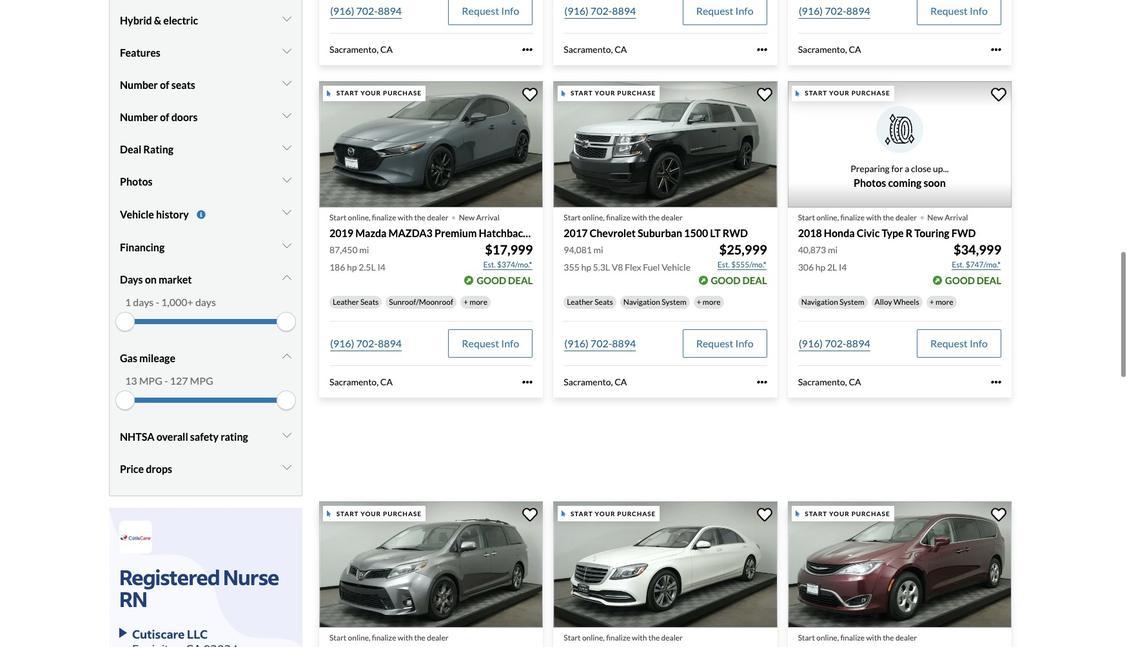 Task type: vqa. For each thing, say whether or not it's contained in the screenshot.
Number of seats Number
yes



Task type: locate. For each thing, give the bounding box(es) containing it.
2 good from the left
[[711, 275, 741, 286]]

1 horizontal spatial arrival
[[945, 213, 968, 222]]

gray 2018 toyota sienna se premium 8-passenger fwd minivan front-wheel drive 8-speed dual clutch image
[[319, 502, 543, 628]]

hp for $34,999
[[815, 262, 826, 273]]

1 horizontal spatial mpg
[[190, 375, 213, 387]]

2 number from the top
[[120, 111, 158, 123]]

vehicle down the photos
[[120, 208, 154, 220]]

+
[[464, 297, 468, 307], [697, 297, 701, 307], [930, 297, 934, 307]]

1 horizontal spatial good
[[711, 275, 741, 286]]

request
[[462, 4, 499, 17], [696, 4, 733, 17], [930, 4, 968, 17], [462, 337, 499, 349], [696, 337, 733, 349], [930, 337, 968, 349]]

1 horizontal spatial new
[[927, 213, 943, 222]]

+ more for $25,999
[[697, 297, 721, 307]]

start online, finalize with the dealer for burgundy 2018 chrysler pacifica hybrid touring plus fwd minivan front-wheel drive automatic image
[[798, 633, 917, 643]]

2 start online, finalize with the dealer from the left
[[564, 633, 683, 643]]

1 horizontal spatial days
[[195, 296, 216, 308]]

alloy wheels
[[875, 297, 919, 307]]

chevron down image inside photos dropdown button
[[282, 174, 291, 185]]

on
[[145, 273, 157, 286]]

chevron down image inside vehicle history dropdown button
[[282, 207, 291, 217]]

start online, finalize with the dealer for white 2018 mercedes-benz s-class s 450 4matic awd sedan all-wheel drive 9-speed automatic image
[[564, 633, 683, 643]]

good deal down est. $747/mo.* button
[[945, 275, 1001, 286]]

2 chevron down image from the top
[[282, 78, 291, 88]]

leather seats down 5.3l
[[567, 297, 613, 307]]

127
[[170, 375, 188, 387]]

+ for $25,999
[[697, 297, 701, 307]]

new inside the start online, finalize with the dealer · new arrival 2018 honda civic type r touring fwd
[[927, 213, 943, 222]]

navigation system
[[623, 297, 686, 307], [801, 297, 864, 307]]

leather for 2017
[[567, 297, 593, 307]]

1 hp from the left
[[347, 262, 357, 273]]

3 good deal from the left
[[945, 275, 1001, 286]]

online, inside start online, finalize with the dealer 2017 chevrolet suburban 1500 lt rwd
[[582, 213, 605, 222]]

navigation down 2l
[[801, 297, 838, 307]]

1 start online, finalize with the dealer from the left
[[329, 633, 448, 643]]

gas mileage
[[120, 352, 175, 364]]

deal down $747/mo.* on the top of page
[[977, 275, 1001, 286]]

0 horizontal spatial leather
[[333, 297, 359, 307]]

· for $17,999
[[451, 204, 456, 227]]

0 horizontal spatial seats
[[360, 297, 379, 307]]

1 horizontal spatial vehicle
[[662, 262, 691, 273]]

1 horizontal spatial leather seats
[[567, 297, 613, 307]]

1 horizontal spatial good deal
[[711, 275, 767, 286]]

chevron down image for photos
[[282, 174, 291, 185]]

new for $34,999
[[927, 213, 943, 222]]

1 vertical spatial vehicle
[[662, 262, 691, 273]]

i4 right 2.5l
[[377, 262, 385, 273]]

navigation down flex
[[623, 297, 660, 307]]

purchase for vehicle photo unavailable's mouse pointer icon
[[852, 89, 890, 97]]

leather seats for 2017
[[567, 297, 613, 307]]

days
[[120, 273, 143, 286]]

2 + from the left
[[697, 297, 701, 307]]

arrival inside start online, finalize with the dealer · new arrival 2019 mazda mazda3 premium hatchback awd
[[476, 213, 500, 222]]

your for mouse pointer icon associated with black 2017 chevrolet suburban 1500 lt rwd suv / crossover 4x2 6-speed automatic overdrive image
[[595, 89, 615, 97]]

mi for $25,999
[[594, 244, 603, 255]]

chevron down image inside features "dropdown button"
[[282, 45, 291, 56]]

mouse pointer image for black 2017 chevrolet suburban 1500 lt rwd suv / crossover 4x2 6-speed automatic overdrive image
[[561, 90, 566, 97]]

2 horizontal spatial start online, finalize with the dealer
[[798, 633, 917, 643]]

1 horizontal spatial hp
[[581, 262, 591, 273]]

seats down 2.5l
[[360, 297, 379, 307]]

1 new from the left
[[459, 213, 475, 222]]

1 est. from the left
[[483, 260, 496, 269]]

dealer
[[427, 213, 448, 222], [661, 213, 683, 222], [896, 213, 917, 222], [427, 633, 448, 643], [661, 633, 683, 643], [896, 633, 917, 643]]

your for mouse pointer icon related to burgundy 2018 chrysler pacifica hybrid touring plus fwd minivan front-wheel drive automatic image
[[829, 510, 850, 517]]

1 good from the left
[[477, 275, 506, 286]]

more for $25,999
[[703, 297, 721, 307]]

hp inside 40,873 mi 306 hp 2l i4
[[815, 262, 826, 273]]

2 arrival from the left
[[945, 213, 968, 222]]

0 horizontal spatial leather seats
[[333, 297, 379, 307]]

2 horizontal spatial mi
[[828, 244, 838, 255]]

mi
[[359, 244, 369, 255], [594, 244, 603, 255], [828, 244, 838, 255]]

2 horizontal spatial est.
[[952, 260, 964, 269]]

$17,999 est. $374/mo.*
[[483, 242, 533, 269]]

3 chevron down image from the top
[[282, 430, 291, 440]]

0 horizontal spatial more
[[470, 297, 487, 307]]

i4 for $17,999
[[377, 262, 385, 273]]

est. inside $25,999 est. $555/mo.*
[[718, 260, 730, 269]]

2 mpg from the left
[[190, 375, 213, 387]]

hatchback
[[479, 227, 529, 239]]

purchase for mouse pointer icon corresponding to white 2018 mercedes-benz s-class s 450 4matic awd sedan all-wheel drive 9-speed automatic image
[[617, 510, 656, 517]]

0 horizontal spatial system
[[662, 297, 686, 307]]

hybrid & electric button
[[120, 4, 291, 36]]

safety
[[190, 431, 219, 443]]

$747/mo.*
[[966, 260, 1001, 269]]

days
[[133, 296, 154, 308], [195, 296, 216, 308]]

i4 for $34,999
[[839, 262, 847, 273]]

chevron down image inside days on market dropdown button
[[282, 273, 291, 283]]

1 navigation from the left
[[623, 297, 660, 307]]

est. down $25,999
[[718, 260, 730, 269]]

number down features
[[120, 78, 158, 91]]

chevron down image
[[282, 13, 291, 24], [282, 142, 291, 153], [282, 430, 291, 440], [282, 462, 291, 473]]

2 horizontal spatial deal
[[977, 275, 1001, 286]]

doors
[[171, 111, 198, 123]]

chevron down image for hybrid & electric
[[282, 13, 291, 24]]

your for vehicle photo unavailable's mouse pointer icon
[[829, 89, 850, 97]]

ellipsis h image
[[757, 44, 767, 55], [991, 44, 1001, 55], [523, 377, 533, 387], [757, 377, 767, 387]]

2 new from the left
[[927, 213, 943, 222]]

0 vertical spatial vehicle
[[120, 208, 154, 220]]

system left the alloy
[[840, 297, 864, 307]]

more right wheels
[[936, 297, 953, 307]]

0 horizontal spatial est.
[[483, 260, 496, 269]]

purchase for mouse pointer icon related to burgundy 2018 chrysler pacifica hybrid touring plus fwd minivan front-wheel drive automatic image
[[852, 510, 890, 517]]

chevron down image inside number of seats dropdown button
[[282, 78, 291, 88]]

leather for ·
[[333, 297, 359, 307]]

est. down $17,999
[[483, 260, 496, 269]]

1 vertical spatial of
[[160, 111, 169, 123]]

of for doors
[[160, 111, 169, 123]]

financing
[[120, 241, 165, 253]]

2 horizontal spatial + more
[[930, 297, 953, 307]]

0 horizontal spatial ellipsis h image
[[523, 44, 533, 55]]

7 chevron down image from the top
[[282, 273, 291, 283]]

chevron down image inside price drops dropdown button
[[282, 462, 291, 473]]

the
[[414, 213, 426, 222], [649, 213, 660, 222], [883, 213, 894, 222], [414, 633, 426, 643], [649, 633, 660, 643], [883, 633, 894, 643]]

good deal down 'est. $374/mo.*' button
[[477, 275, 533, 286]]

the inside start online, finalize with the dealer 2017 chevrolet suburban 1500 lt rwd
[[649, 213, 660, 222]]

arrival inside the start online, finalize with the dealer · new arrival 2018 honda civic type r touring fwd
[[945, 213, 968, 222]]

1500
[[684, 227, 708, 239]]

chevron down image inside gas mileage dropdown button
[[282, 351, 291, 362]]

ellipsis h image
[[523, 44, 533, 55], [991, 377, 1001, 387]]

hp right 355
[[581, 262, 591, 273]]

1 number from the top
[[120, 78, 158, 91]]

finalize inside start online, finalize with the dealer · new arrival 2019 mazda mazda3 premium hatchback awd
[[372, 213, 396, 222]]

0 horizontal spatial hp
[[347, 262, 357, 273]]

1,000+
[[161, 296, 193, 308]]

3 + more from the left
[[930, 297, 953, 307]]

6 chevron down image from the top
[[282, 241, 291, 251]]

chevron down image
[[282, 45, 291, 56], [282, 78, 291, 88], [282, 110, 291, 120], [282, 174, 291, 185], [282, 207, 291, 217], [282, 241, 291, 251], [282, 273, 291, 283], [282, 351, 291, 362]]

i4 right 2l
[[839, 262, 847, 273]]

of
[[160, 78, 169, 91], [160, 111, 169, 123]]

mouse pointer image for white 2018 mercedes-benz s-class s 450 4matic awd sedan all-wheel drive 9-speed automatic image
[[561, 511, 566, 517]]

your for gray 2018 toyota sienna se premium 8-passenger fwd minivan front-wheel drive 8-speed dual clutch "image"'s mouse pointer icon
[[361, 510, 381, 517]]

+ more right wheels
[[930, 297, 953, 307]]

3 hp from the left
[[815, 262, 826, 273]]

est. down $34,999 in the right top of the page
[[952, 260, 964, 269]]

1 deal from the left
[[508, 275, 533, 286]]

more
[[470, 297, 487, 307], [703, 297, 721, 307], [936, 297, 953, 307]]

mouse pointer image for vehicle photo unavailable
[[796, 90, 800, 97]]

mi up 2l
[[828, 244, 838, 255]]

1 mpg from the left
[[139, 375, 162, 387]]

1 + more from the left
[[464, 297, 487, 307]]

navigation
[[623, 297, 660, 307], [801, 297, 838, 307]]

good deal
[[477, 275, 533, 286], [711, 275, 767, 286], [945, 275, 1001, 286]]

702-
[[356, 4, 378, 17], [591, 4, 612, 17], [825, 4, 846, 17], [356, 337, 378, 349], [591, 337, 612, 349], [825, 337, 846, 349]]

hp right 186
[[347, 262, 357, 273]]

· inside the start online, finalize with the dealer · new arrival 2018 honda civic type r touring fwd
[[920, 204, 925, 227]]

0 horizontal spatial good deal
[[477, 275, 533, 286]]

est. inside '$34,999 est. $747/mo.*'
[[952, 260, 964, 269]]

2 horizontal spatial +
[[930, 297, 934, 307]]

2 horizontal spatial good deal
[[945, 275, 1001, 286]]

mpg right 13
[[139, 375, 162, 387]]

2 more from the left
[[703, 297, 721, 307]]

good down est. $747/mo.* button
[[945, 275, 975, 286]]

0 horizontal spatial arrival
[[476, 213, 500, 222]]

rating
[[143, 143, 174, 155]]

your for mouse pointer icon corresponding to white 2018 mercedes-benz s-class s 450 4matic awd sedan all-wheel drive 9-speed automatic image
[[595, 510, 615, 517]]

1 horizontal spatial est.
[[718, 260, 730, 269]]

- for days
[[156, 296, 159, 308]]

0 horizontal spatial navigation
[[623, 297, 660, 307]]

$34,999 est. $747/mo.*
[[952, 242, 1001, 269]]

1 horizontal spatial +
[[697, 297, 701, 307]]

mi up 5.3l
[[594, 244, 603, 255]]

1 mi from the left
[[359, 244, 369, 255]]

1 horizontal spatial start online, finalize with the dealer
[[564, 633, 683, 643]]

2 leather seats from the left
[[567, 297, 613, 307]]

0 vertical spatial -
[[156, 296, 159, 308]]

good deal down est. $555/mo.* button
[[711, 275, 767, 286]]

1 horizontal spatial navigation system
[[801, 297, 864, 307]]

(916)
[[330, 4, 354, 17], [564, 4, 589, 17], [799, 4, 823, 17], [330, 337, 354, 349], [564, 337, 589, 349], [799, 337, 823, 349]]

· right r
[[920, 204, 925, 227]]

days right 1
[[133, 296, 154, 308]]

2 hp from the left
[[581, 262, 591, 273]]

1 horizontal spatial i4
[[839, 262, 847, 273]]

start inside start online, finalize with the dealer · new arrival 2019 mazda mazda3 premium hatchback awd
[[329, 213, 346, 222]]

1 vertical spatial -
[[164, 375, 168, 387]]

3 + from the left
[[930, 297, 934, 307]]

info
[[501, 4, 519, 17], [735, 4, 754, 17], [970, 4, 988, 17], [501, 337, 519, 349], [735, 337, 754, 349], [970, 337, 988, 349]]

0 horizontal spatial mi
[[359, 244, 369, 255]]

8 chevron down image from the top
[[282, 351, 291, 362]]

2 est. from the left
[[718, 260, 730, 269]]

est. for $34,999
[[952, 260, 964, 269]]

0 horizontal spatial i4
[[377, 262, 385, 273]]

1 horizontal spatial navigation
[[801, 297, 838, 307]]

1 chevron down image from the top
[[282, 45, 291, 56]]

-
[[156, 296, 159, 308], [164, 375, 168, 387]]

purchase for mouse pointer icon associated with black 2017 chevrolet suburban 1500 lt rwd suv / crossover 4x2 6-speed automatic overdrive image
[[617, 89, 656, 97]]

(916) 702-8894
[[330, 4, 402, 17], [564, 4, 636, 17], [799, 4, 870, 17], [330, 337, 402, 349], [564, 337, 636, 349], [799, 337, 870, 349]]

of left seats
[[160, 78, 169, 91]]

1 arrival from the left
[[476, 213, 500, 222]]

chevron down image for features
[[282, 45, 291, 56]]

2 · from the left
[[920, 204, 925, 227]]

+ more down est. $555/mo.* button
[[697, 297, 721, 307]]

deal for $34,999
[[977, 275, 1001, 286]]

87,450
[[329, 244, 358, 255]]

new up premium
[[459, 213, 475, 222]]

· right the mazda3
[[451, 204, 456, 227]]

0 horizontal spatial deal
[[508, 275, 533, 286]]

good deal for $17,999
[[477, 275, 533, 286]]

0 horizontal spatial + more
[[464, 297, 487, 307]]

hp left 2l
[[815, 262, 826, 273]]

nhtsa overall safety rating button
[[120, 421, 291, 453]]

1 good deal from the left
[[477, 275, 533, 286]]

chevron down image for days on market
[[282, 273, 291, 283]]

0 horizontal spatial navigation system
[[623, 297, 686, 307]]

1 horizontal spatial leather
[[567, 297, 593, 307]]

0 horizontal spatial -
[[156, 296, 159, 308]]

2 deal from the left
[[742, 275, 767, 286]]

mouse pointer image
[[327, 90, 331, 97]]

finalize inside start online, finalize with the dealer 2017 chevrolet suburban 1500 lt rwd
[[606, 213, 630, 222]]

4 chevron down image from the top
[[282, 462, 291, 473]]

est. for $17,999
[[483, 260, 496, 269]]

0 horizontal spatial good
[[477, 275, 506, 286]]

number up deal rating
[[120, 111, 158, 123]]

mouse pointer image
[[561, 90, 566, 97], [796, 90, 800, 97], [327, 511, 331, 517], [561, 511, 566, 517], [796, 511, 800, 517]]

rwd
[[723, 227, 748, 239]]

$555/mo.*
[[731, 260, 766, 269]]

i4
[[377, 262, 385, 273], [839, 262, 847, 273]]

1 leather seats from the left
[[333, 297, 379, 307]]

finalize
[[372, 213, 396, 222], [606, 213, 630, 222], [841, 213, 865, 222], [372, 633, 396, 643], [606, 633, 630, 643], [841, 633, 865, 643]]

market
[[159, 273, 192, 286]]

chevron down image inside deal rating dropdown button
[[282, 142, 291, 153]]

2 horizontal spatial good
[[945, 275, 975, 286]]

i4 inside 87,450 mi 186 hp 2.5l i4
[[377, 262, 385, 273]]

ca
[[380, 44, 393, 55], [615, 44, 627, 55], [849, 44, 861, 55], [380, 376, 393, 387], [615, 376, 627, 387], [849, 376, 861, 387]]

1 vertical spatial ellipsis h image
[[991, 377, 1001, 387]]

seats down 5.3l
[[595, 297, 613, 307]]

chevron down image inside 'financing' dropdown button
[[282, 241, 291, 251]]

start your purchase for mouse pointer icon related to burgundy 2018 chrysler pacifica hybrid touring plus fwd minivan front-wheel drive automatic image
[[805, 510, 890, 517]]

$34,999
[[954, 242, 1001, 257]]

0 horizontal spatial new
[[459, 213, 475, 222]]

· inside start online, finalize with the dealer · new arrival 2019 mazda mazda3 premium hatchback awd
[[451, 204, 456, 227]]

3 more from the left
[[936, 297, 953, 307]]

1 leather from the left
[[333, 297, 359, 307]]

1 horizontal spatial deal
[[742, 275, 767, 286]]

3 est. from the left
[[952, 260, 964, 269]]

2 chevron down image from the top
[[282, 142, 291, 153]]

start
[[336, 89, 359, 97], [571, 89, 593, 97], [805, 89, 827, 97], [329, 213, 346, 222], [564, 213, 581, 222], [798, 213, 815, 222], [336, 510, 359, 517], [571, 510, 593, 517], [805, 510, 827, 517], [329, 633, 346, 643], [564, 633, 581, 643], [798, 633, 815, 643]]

deal rating
[[120, 143, 174, 155]]

2 seats from the left
[[595, 297, 613, 307]]

3 good from the left
[[945, 275, 975, 286]]

3 mi from the left
[[828, 244, 838, 255]]

dealer inside the start online, finalize with the dealer · new arrival 2018 honda civic type r touring fwd
[[896, 213, 917, 222]]

0 horizontal spatial +
[[464, 297, 468, 307]]

0 horizontal spatial start online, finalize with the dealer
[[329, 633, 448, 643]]

good deal for $34,999
[[945, 275, 1001, 286]]

photos
[[120, 175, 152, 187]]

4 chevron down image from the top
[[282, 174, 291, 185]]

days right 1,000+
[[195, 296, 216, 308]]

est. inside $17,999 est. $374/mo.*
[[483, 260, 496, 269]]

leather down 355
[[567, 297, 593, 307]]

chevrolet
[[590, 227, 636, 239]]

chevron down image for nhtsa overall safety rating
[[282, 430, 291, 440]]

start your purchase for mouse pointer image
[[336, 89, 422, 97]]

2 + more from the left
[[697, 297, 721, 307]]

mouse pointer image for gray 2018 toyota sienna se premium 8-passenger fwd minivan front-wheel drive 8-speed dual clutch "image"
[[327, 511, 331, 517]]

the inside start online, finalize with the dealer · new arrival 2019 mazda mazda3 premium hatchback awd
[[414, 213, 426, 222]]

1 chevron down image from the top
[[282, 13, 291, 24]]

seats
[[360, 297, 379, 307], [595, 297, 613, 307]]

start online, finalize with the dealer for gray 2018 toyota sienna se premium 8-passenger fwd minivan front-wheel drive 8-speed dual clutch "image"
[[329, 633, 448, 643]]

2.5l
[[359, 262, 376, 273]]

arrival up the fwd
[[945, 213, 968, 222]]

new up touring
[[927, 213, 943, 222]]

chevron down image inside number of doors dropdown button
[[282, 110, 291, 120]]

1 of from the top
[[160, 78, 169, 91]]

5 chevron down image from the top
[[282, 207, 291, 217]]

1 · from the left
[[451, 204, 456, 227]]

3 deal from the left
[[977, 275, 1001, 286]]

of for seats
[[160, 78, 169, 91]]

more down 'est. $374/mo.*' button
[[470, 297, 487, 307]]

0 horizontal spatial mpg
[[139, 375, 162, 387]]

seats
[[171, 78, 195, 91]]

navigation system down fuel
[[623, 297, 686, 307]]

deal down $374/mo.*
[[508, 275, 533, 286]]

system down 94,081 mi 355 hp 5.3l v8 flex fuel vehicle
[[662, 297, 686, 307]]

1 horizontal spatial mi
[[594, 244, 603, 255]]

1 navigation system from the left
[[623, 297, 686, 307]]

1 vertical spatial number
[[120, 111, 158, 123]]

2 navigation from the left
[[801, 297, 838, 307]]

start online, finalize with the dealer · new arrival 2019 mazda mazda3 premium hatchback awd
[[329, 204, 556, 239]]

vehicle right fuel
[[662, 262, 691, 273]]

2 leather from the left
[[567, 297, 593, 307]]

arrival up hatchback
[[476, 213, 500, 222]]

0 horizontal spatial vehicle
[[120, 208, 154, 220]]

navigation system down 2l
[[801, 297, 864, 307]]

- left 1,000+
[[156, 296, 159, 308]]

new
[[459, 213, 475, 222], [927, 213, 943, 222]]

mouse pointer image for burgundy 2018 chrysler pacifica hybrid touring plus fwd minivan front-wheel drive automatic image
[[796, 511, 800, 517]]

2 mi from the left
[[594, 244, 603, 255]]

number
[[120, 78, 158, 91], [120, 111, 158, 123]]

vehicle
[[120, 208, 154, 220], [662, 262, 691, 273]]

mi inside 94,081 mi 355 hp 5.3l v8 flex fuel vehicle
[[594, 244, 603, 255]]

2 navigation system from the left
[[801, 297, 864, 307]]

number for number of seats
[[120, 78, 158, 91]]

civic
[[857, 227, 880, 239]]

1 + from the left
[[464, 297, 468, 307]]

2 horizontal spatial hp
[[815, 262, 826, 273]]

chevron down image inside nhtsa overall safety rating dropdown button
[[282, 430, 291, 440]]

hp
[[347, 262, 357, 273], [581, 262, 591, 273], [815, 262, 826, 273]]

0 horizontal spatial ·
[[451, 204, 456, 227]]

chevron down image for number of doors
[[282, 110, 291, 120]]

1 horizontal spatial -
[[164, 375, 168, 387]]

2 horizontal spatial more
[[936, 297, 953, 307]]

new inside start online, finalize with the dealer · new arrival 2019 mazda mazda3 premium hatchback awd
[[459, 213, 475, 222]]

start online, finalize with the dealer
[[329, 633, 448, 643], [564, 633, 683, 643], [798, 633, 917, 643]]

1 horizontal spatial system
[[840, 297, 864, 307]]

leather seats
[[333, 297, 379, 307], [567, 297, 613, 307]]

- left 127
[[164, 375, 168, 387]]

leather down 186
[[333, 297, 359, 307]]

2018
[[798, 227, 822, 239]]

deal down $555/mo.*
[[742, 275, 767, 286]]

0 vertical spatial of
[[160, 78, 169, 91]]

1 seats from the left
[[360, 297, 379, 307]]

hp inside 87,450 mi 186 hp 2.5l i4
[[347, 262, 357, 273]]

+ for $34,999
[[930, 297, 934, 307]]

1 horizontal spatial seats
[[595, 297, 613, 307]]

good for $17,999
[[477, 275, 506, 286]]

1 i4 from the left
[[377, 262, 385, 273]]

more down est. $555/mo.* button
[[703, 297, 721, 307]]

3 start online, finalize with the dealer from the left
[[798, 633, 917, 643]]

2 days from the left
[[195, 296, 216, 308]]

hp inside 94,081 mi 355 hp 5.3l v8 flex fuel vehicle
[[581, 262, 591, 273]]

mi inside 87,450 mi 186 hp 2.5l i4
[[359, 244, 369, 255]]

number for number of doors
[[120, 111, 158, 123]]

2 good deal from the left
[[711, 275, 767, 286]]

chevron down image for number of seats
[[282, 78, 291, 88]]

mi up 2.5l
[[359, 244, 369, 255]]

sacramento, ca
[[329, 44, 393, 55], [564, 44, 627, 55], [798, 44, 861, 55], [329, 376, 393, 387], [564, 376, 627, 387], [798, 376, 861, 387]]

1 horizontal spatial + more
[[697, 297, 721, 307]]

mileage
[[139, 352, 175, 364]]

5.3l
[[593, 262, 610, 273]]

0 vertical spatial number
[[120, 78, 158, 91]]

good down est. $555/mo.* button
[[711, 275, 741, 286]]

+ more down 'est. $374/mo.*' button
[[464, 297, 487, 307]]

1 horizontal spatial ·
[[920, 204, 925, 227]]

0 horizontal spatial days
[[133, 296, 154, 308]]

leather seats for ·
[[333, 297, 379, 307]]

est. for $25,999
[[718, 260, 730, 269]]

vehicle inside 94,081 mi 355 hp 5.3l v8 flex fuel vehicle
[[662, 262, 691, 273]]

of left doors
[[160, 111, 169, 123]]

good down 'est. $374/mo.*' button
[[477, 275, 506, 286]]

3 chevron down image from the top
[[282, 110, 291, 120]]

mi inside 40,873 mi 306 hp 2l i4
[[828, 244, 838, 255]]

i4 inside 40,873 mi 306 hp 2l i4
[[839, 262, 847, 273]]

chevron down image inside "hybrid & electric" dropdown button
[[282, 13, 291, 24]]

wheels
[[894, 297, 919, 307]]

1 days from the left
[[133, 296, 154, 308]]

1 more from the left
[[470, 297, 487, 307]]

2 of from the top
[[160, 111, 169, 123]]

leather seats down 2.5l
[[333, 297, 379, 307]]

mpg right 127
[[190, 375, 213, 387]]

2 i4 from the left
[[839, 262, 847, 273]]

1 horizontal spatial more
[[703, 297, 721, 307]]



Task type: describe. For each thing, give the bounding box(es) containing it.
arrival for $17,999
[[476, 213, 500, 222]]

price drops
[[120, 463, 172, 475]]

burgundy 2018 chrysler pacifica hybrid touring plus fwd minivan front-wheel drive automatic image
[[788, 502, 1012, 628]]

13 mpg - 127 mpg
[[125, 375, 213, 387]]

good for $25,999
[[711, 275, 741, 286]]

start your purchase for vehicle photo unavailable's mouse pointer icon
[[805, 89, 890, 97]]

more for $34,999
[[936, 297, 953, 307]]

mi for $34,999
[[828, 244, 838, 255]]

with inside the start online, finalize with the dealer · new arrival 2018 honda civic type r touring fwd
[[866, 213, 881, 222]]

vehicle photo unavailable image
[[788, 81, 1012, 207]]

with inside start online, finalize with the dealer · new arrival 2019 mazda mazda3 premium hatchback awd
[[398, 213, 413, 222]]

v8
[[612, 262, 623, 273]]

chevron down image for deal rating
[[282, 142, 291, 153]]

1
[[125, 296, 131, 308]]

chevron down image for gas mileage
[[282, 351, 291, 362]]

94,081 mi 355 hp 5.3l v8 flex fuel vehicle
[[564, 244, 691, 273]]

start inside start online, finalize with the dealer 2017 chevrolet suburban 1500 lt rwd
[[564, 213, 581, 222]]

· for $34,999
[[920, 204, 925, 227]]

honda
[[824, 227, 855, 239]]

start your purchase for mouse pointer icon associated with black 2017 chevrolet suburban 1500 lt rwd suv / crossover 4x2 6-speed automatic overdrive image
[[571, 89, 656, 97]]

start online, finalize with the dealer 2017 chevrolet suburban 1500 lt rwd
[[564, 213, 748, 239]]

electric
[[163, 14, 198, 26]]

flex
[[625, 262, 641, 273]]

alloy
[[875, 297, 892, 307]]

days on market button
[[120, 264, 291, 296]]

&
[[154, 14, 161, 26]]

186
[[329, 262, 345, 273]]

type
[[882, 227, 904, 239]]

13
[[125, 375, 137, 387]]

fuel
[[643, 262, 660, 273]]

the inside the start online, finalize with the dealer · new arrival 2018 honda civic type r touring fwd
[[883, 213, 894, 222]]

number of doors
[[120, 111, 198, 123]]

- for mpg
[[164, 375, 168, 387]]

2l
[[827, 262, 837, 273]]

your for mouse pointer image
[[361, 89, 381, 97]]

touring
[[914, 227, 950, 239]]

start online, finalize with the dealer · new arrival 2018 honda civic type r touring fwd
[[798, 204, 976, 239]]

view more image
[[197, 210, 206, 219]]

nhtsa overall safety rating
[[120, 431, 248, 443]]

vehicle history button
[[120, 198, 291, 232]]

price drops button
[[120, 453, 291, 486]]

drops
[[146, 463, 172, 475]]

purchase for mouse pointer image
[[383, 89, 422, 97]]

gas mileage button
[[120, 342, 291, 375]]

start your purchase for gray 2018 toyota sienna se premium 8-passenger fwd minivan front-wheel drive 8-speed dual clutch "image"'s mouse pointer icon
[[336, 510, 422, 517]]

est. $747/mo.* button
[[951, 258, 1001, 271]]

seats for 2017
[[595, 297, 613, 307]]

dealer inside start online, finalize with the dealer 2017 chevrolet suburban 1500 lt rwd
[[661, 213, 683, 222]]

dealer inside start online, finalize with the dealer · new arrival 2019 mazda mazda3 premium hatchback awd
[[427, 213, 448, 222]]

$374/mo.*
[[497, 260, 532, 269]]

1 system from the left
[[662, 297, 686, 307]]

online, inside the start online, finalize with the dealer · new arrival 2018 honda civic type r touring fwd
[[816, 213, 839, 222]]

+ more for $17,999
[[464, 297, 487, 307]]

94,081
[[564, 244, 592, 255]]

lt
[[710, 227, 721, 239]]

finalize inside the start online, finalize with the dealer · new arrival 2018 honda civic type r touring fwd
[[841, 213, 865, 222]]

+ more for $34,999
[[930, 297, 953, 307]]

days on market
[[120, 273, 192, 286]]

number of seats button
[[120, 69, 291, 101]]

$17,999
[[485, 242, 533, 257]]

white 2018 mercedes-benz s-class s 450 4matic awd sedan all-wheel drive 9-speed automatic image
[[553, 502, 777, 628]]

features button
[[120, 36, 291, 69]]

hybrid & electric
[[120, 14, 198, 26]]

suburban
[[638, 227, 682, 239]]

price
[[120, 463, 144, 475]]

vehicle inside vehicle history dropdown button
[[120, 208, 154, 220]]

2 system from the left
[[840, 297, 864, 307]]

good for $34,999
[[945, 275, 975, 286]]

arrival for $34,999
[[945, 213, 968, 222]]

+ for $17,999
[[464, 297, 468, 307]]

40,873 mi 306 hp 2l i4
[[798, 244, 847, 273]]

features
[[120, 46, 160, 58]]

overall
[[157, 431, 188, 443]]

purchase for gray 2018 toyota sienna se premium 8-passenger fwd minivan front-wheel drive 8-speed dual clutch "image"'s mouse pointer icon
[[383, 510, 422, 517]]

awd
[[531, 227, 556, 239]]

online, inside start online, finalize with the dealer · new arrival 2019 mazda mazda3 premium hatchback awd
[[348, 213, 370, 222]]

start inside the start online, finalize with the dealer · new arrival 2018 honda civic type r touring fwd
[[798, 213, 815, 222]]

number of doors button
[[120, 101, 291, 133]]

deal for $17,999
[[508, 275, 533, 286]]

2019
[[329, 227, 353, 239]]

deal rating button
[[120, 133, 291, 165]]

deal
[[120, 143, 141, 155]]

black 2017 chevrolet suburban 1500 lt rwd suv / crossover 4x2 6-speed automatic overdrive image
[[553, 81, 777, 207]]

advertisement element
[[109, 508, 302, 647]]

good deal for $25,999
[[711, 275, 767, 286]]

start your purchase for mouse pointer icon corresponding to white 2018 mercedes-benz s-class s 450 4matic awd sedan all-wheel drive 9-speed automatic image
[[571, 510, 656, 517]]

premium
[[435, 227, 477, 239]]

$25,999
[[719, 242, 767, 257]]

nhtsa
[[120, 431, 155, 443]]

more for $17,999
[[470, 297, 487, 307]]

chevron down image for price drops
[[282, 462, 291, 473]]

r
[[906, 227, 913, 239]]

hp for $17,999
[[347, 262, 357, 273]]

mazda
[[355, 227, 387, 239]]

gray 2019 mazda mazda3 premium hatchback awd hatchback all-wheel drive 6-speed automatic image
[[319, 81, 543, 207]]

sunroof/moonroof
[[389, 297, 453, 307]]

1 horizontal spatial ellipsis h image
[[991, 377, 1001, 387]]

2017
[[564, 227, 588, 239]]

vehicle history
[[120, 208, 189, 220]]

40,873
[[798, 244, 826, 255]]

financing button
[[120, 232, 291, 264]]

$25,999 est. $555/mo.*
[[718, 242, 767, 269]]

chevron down image for financing
[[282, 241, 291, 251]]

hp for $25,999
[[581, 262, 591, 273]]

history
[[156, 208, 189, 220]]

87,450 mi 186 hp 2.5l i4
[[329, 244, 385, 273]]

355
[[564, 262, 579, 273]]

seats for ·
[[360, 297, 379, 307]]

hybrid
[[120, 14, 152, 26]]

mi for $17,999
[[359, 244, 369, 255]]

0 vertical spatial ellipsis h image
[[523, 44, 533, 55]]

rating
[[221, 431, 248, 443]]

306
[[798, 262, 814, 273]]

1 days - 1,000+ days
[[125, 296, 216, 308]]

with inside start online, finalize with the dealer 2017 chevrolet suburban 1500 lt rwd
[[632, 213, 647, 222]]

est. $374/mo.* button
[[483, 258, 533, 271]]

gas
[[120, 352, 137, 364]]

number of seats
[[120, 78, 195, 91]]

new for $17,999
[[459, 213, 475, 222]]

deal for $25,999
[[742, 275, 767, 286]]

est. $555/mo.* button
[[717, 258, 767, 271]]

fwd
[[952, 227, 976, 239]]



